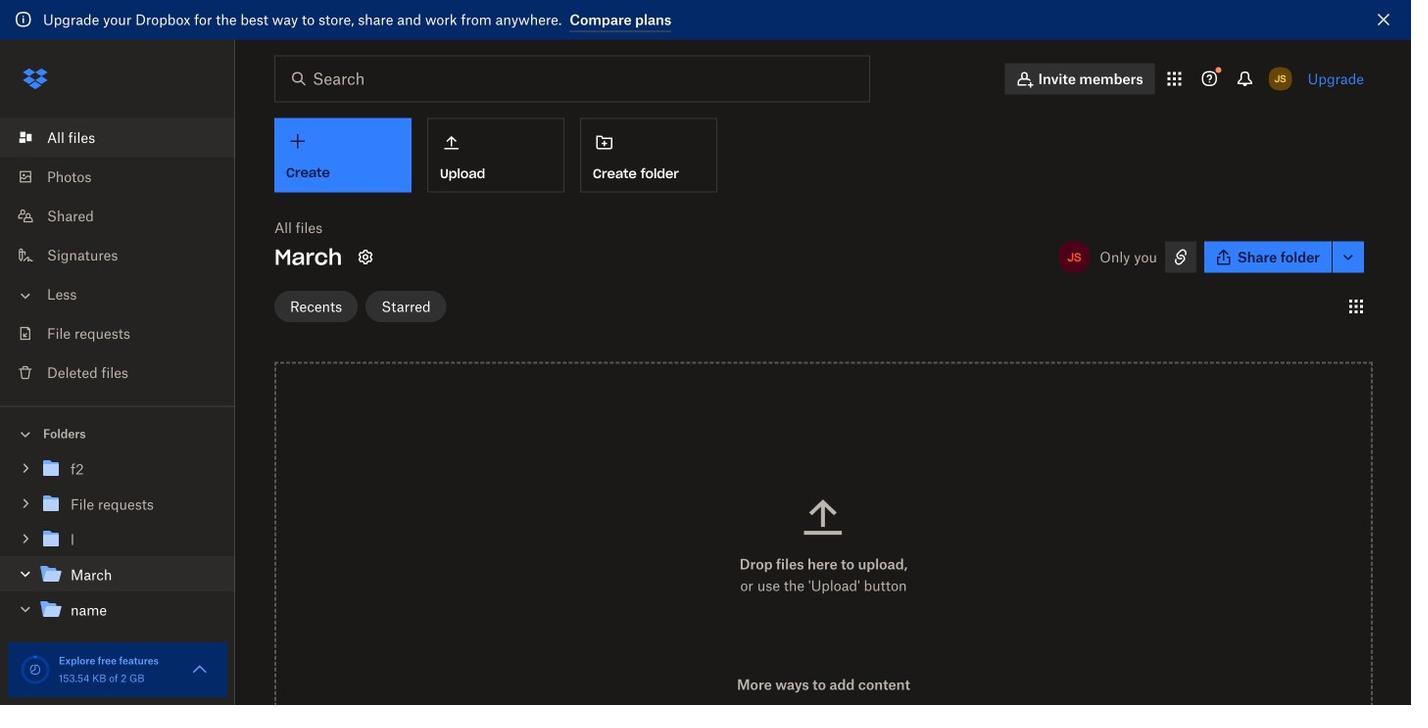 Task type: locate. For each thing, give the bounding box(es) containing it.
alert
[[0, 0, 1411, 40]]

group
[[0, 448, 235, 643]]

list
[[0, 106, 235, 406]]

dropbox image
[[16, 59, 55, 98]]

folder settings image
[[354, 245, 377, 269]]

list item
[[0, 118, 235, 157]]



Task type: vqa. For each thing, say whether or not it's contained in the screenshot.
QUOTA USAGE Progress Bar
yes



Task type: describe. For each thing, give the bounding box(es) containing it.
less image
[[16, 286, 35, 306]]

Search in folder "Dropbox" text field
[[313, 67, 829, 91]]

quota usage progress bar
[[20, 655, 51, 686]]

quota usage image
[[20, 655, 51, 686]]



